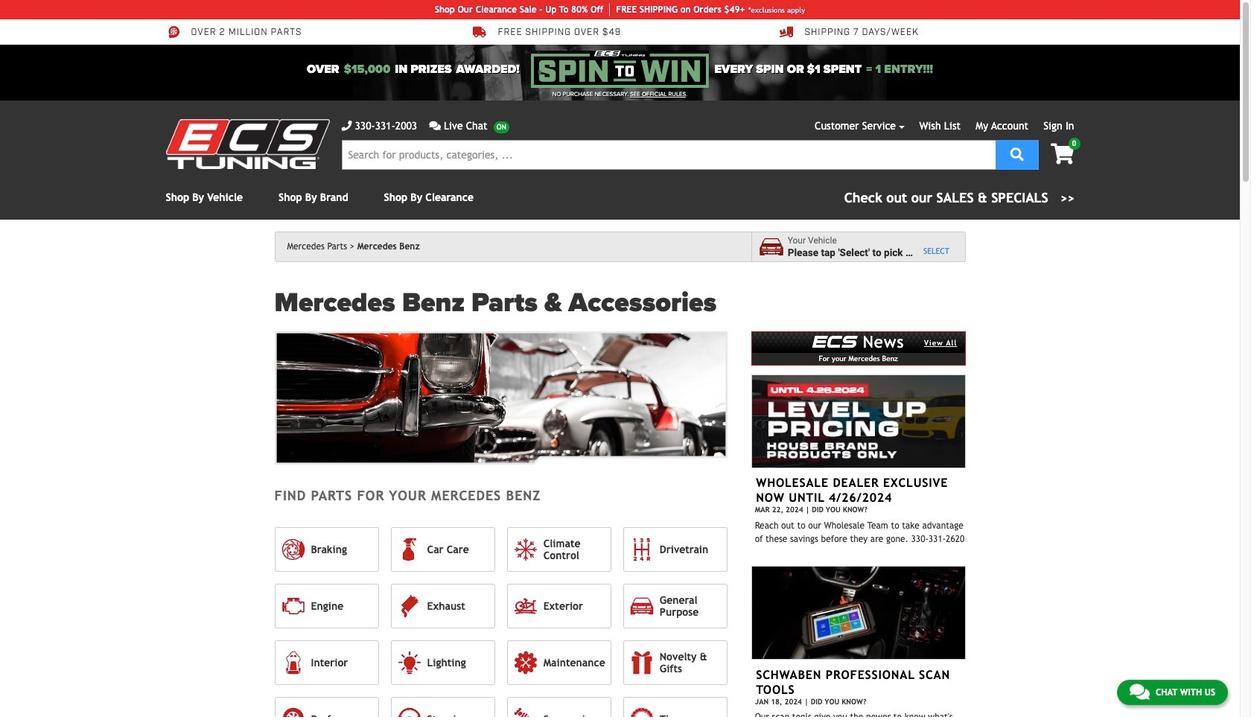 Task type: describe. For each thing, give the bounding box(es) containing it.
0 horizontal spatial comments image
[[429, 121, 441, 131]]

ecs tuning image
[[166, 119, 330, 169]]

shopping cart image
[[1051, 144, 1075, 165]]

wholesale dealer exclusive now until 4/26/2024 image
[[752, 375, 966, 468]]

Search text field
[[342, 140, 996, 170]]



Task type: vqa. For each thing, say whether or not it's contained in the screenshot.
"View All"
no



Task type: locate. For each thing, give the bounding box(es) containing it.
phone image
[[342, 121, 352, 131]]

0 vertical spatial comments image
[[429, 121, 441, 131]]

comments image
[[429, 121, 441, 131], [1130, 683, 1150, 701]]

schwaben professional scan tools image
[[752, 566, 966, 660]]

1 horizontal spatial comments image
[[1130, 683, 1150, 701]]

search image
[[1011, 147, 1024, 161]]

mercedes benz banner image image
[[275, 332, 728, 465]]

ecs tuning 'spin to win' contest logo image
[[531, 51, 709, 88]]

1 vertical spatial comments image
[[1130, 683, 1150, 701]]



